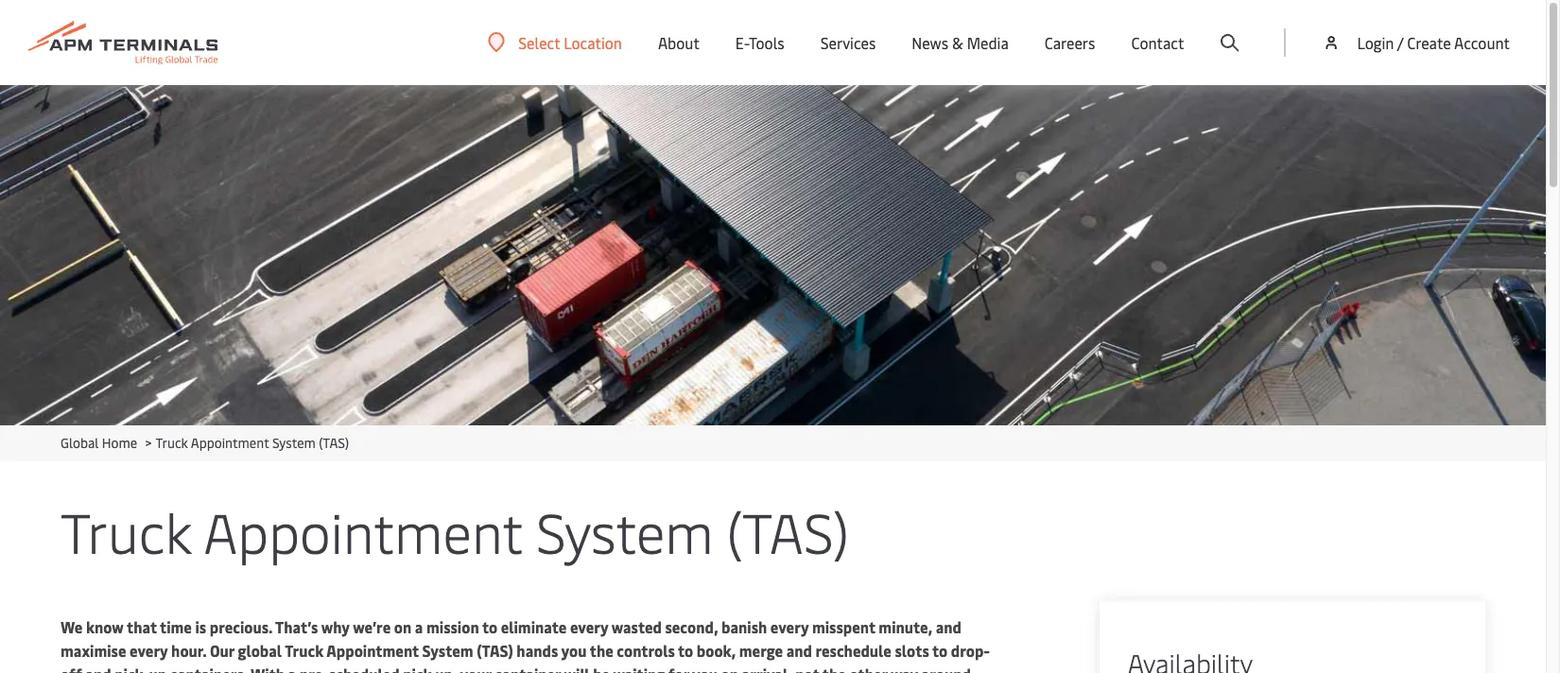 Task type: describe. For each thing, give the bounding box(es) containing it.
precious.
[[210, 617, 272, 638]]

select location
[[519, 32, 622, 52]]

about button
[[658, 0, 700, 85]]

truck appointment system (tas)
[[61, 494, 849, 568]]

be
[[593, 664, 610, 673]]

0 horizontal spatial system
[[272, 434, 316, 452]]

up,
[[435, 664, 457, 673]]

misspent
[[812, 617, 876, 638]]

second,
[[665, 617, 718, 638]]

1 horizontal spatial to
[[678, 640, 694, 661]]

2 horizontal spatial every
[[771, 617, 809, 638]]

that's
[[275, 617, 318, 638]]

e-
[[736, 32, 749, 53]]

banish
[[722, 617, 767, 638]]

containers.
[[170, 664, 247, 673]]

is
[[195, 617, 206, 638]]

maximise
[[61, 640, 126, 661]]

select location button
[[488, 32, 622, 52]]

hands
[[517, 640, 558, 661]]

create
[[1408, 32, 1452, 53]]

our
[[210, 640, 235, 661]]

select
[[519, 32, 560, 52]]

not
[[796, 664, 820, 673]]

off
[[61, 664, 82, 673]]

book,
[[697, 640, 736, 661]]

system inside we know that time is precious. that's why we're on a mission to eliminate every wasted second, banish every misspent minute, and maximise every hour. our global truck appointment system (tas) hands you the controls to book, merge and reschedule slots to drop- off and pick-up containers. with a pre-scheduled pick up, your container will be waiting for you on arrival, not the other way around.
[[422, 640, 473, 661]]

2 vertical spatial and
[[85, 664, 111, 673]]

e-tools button
[[736, 0, 785, 85]]

we
[[61, 617, 83, 638]]

1 horizontal spatial a
[[415, 617, 423, 638]]

global home link
[[61, 434, 137, 452]]

tuck appointment system image
[[0, 85, 1547, 426]]

pre-
[[300, 664, 329, 673]]

0 horizontal spatial every
[[130, 640, 168, 661]]

0 vertical spatial and
[[936, 617, 962, 638]]

for
[[669, 664, 689, 673]]

we're
[[353, 617, 391, 638]]

other
[[850, 664, 888, 673]]

pick
[[403, 664, 432, 673]]

controls
[[617, 640, 675, 661]]

waiting
[[613, 664, 665, 673]]

1 vertical spatial truck
[[61, 494, 191, 568]]

location
[[564, 32, 622, 52]]

0 horizontal spatial a
[[288, 664, 296, 673]]

0 horizontal spatial the
[[590, 640, 614, 661]]

global
[[61, 434, 99, 452]]

2 horizontal spatial (tas)
[[727, 494, 849, 568]]

wasted
[[612, 617, 662, 638]]

truck inside we know that time is precious. that's why we're on a mission to eliminate every wasted second, banish every misspent minute, and maximise every hour. our global truck appointment system (tas) hands you the controls to book, merge and reschedule slots to drop- off and pick-up containers. with a pre-scheduled pick up, your container will be waiting for you on arrival, not the other way around.
[[285, 640, 324, 661]]

1 vertical spatial and
[[787, 640, 812, 661]]

around.
[[922, 664, 976, 673]]

0 horizontal spatial you
[[561, 640, 587, 661]]

1 horizontal spatial the
[[823, 664, 846, 673]]

1 vertical spatial you
[[692, 664, 718, 673]]

we know that time is precious. that's why we're on a mission to eliminate every wasted second, banish every misspent minute, and maximise every hour. our global truck appointment system (tas) hands you the controls to book, merge and reschedule slots to drop- off and pick-up containers. with a pre-scheduled pick up, your container will be waiting for you on arrival, not the other way around.
[[61, 617, 990, 673]]



Task type: vqa. For each thing, say whether or not it's contained in the screenshot.
rightmost Watchlist
no



Task type: locate. For each thing, give the bounding box(es) containing it.
on
[[394, 617, 412, 638], [721, 664, 739, 673]]

/
[[1398, 32, 1404, 53]]

to right "mission"
[[482, 617, 498, 638]]

a left pre-
[[288, 664, 296, 673]]

scheduled
[[329, 664, 400, 673]]

to up around.
[[933, 640, 948, 661]]

about
[[658, 32, 700, 53]]

every up "merge"
[[771, 617, 809, 638]]

1 horizontal spatial system
[[422, 640, 473, 661]]

merge
[[739, 640, 783, 661]]

way
[[891, 664, 918, 673]]

on right we're
[[394, 617, 412, 638]]

0 vertical spatial system
[[272, 434, 316, 452]]

0 horizontal spatial on
[[394, 617, 412, 638]]

arrival,
[[742, 664, 792, 673]]

that
[[127, 617, 157, 638]]

tools
[[749, 32, 785, 53]]

system
[[272, 434, 316, 452], [536, 494, 713, 568], [422, 640, 473, 661]]

0 vertical spatial the
[[590, 640, 614, 661]]

truck down home
[[61, 494, 191, 568]]

every up up
[[130, 640, 168, 661]]

1 horizontal spatial (tas)
[[477, 640, 513, 661]]

1 vertical spatial a
[[288, 664, 296, 673]]

global
[[238, 640, 282, 661]]

1 horizontal spatial on
[[721, 664, 739, 673]]

1 vertical spatial appointment
[[204, 494, 522, 568]]

e-tools
[[736, 32, 785, 53]]

2 vertical spatial appointment
[[327, 640, 419, 661]]

will
[[564, 664, 590, 673]]

2 horizontal spatial to
[[933, 640, 948, 661]]

the
[[590, 640, 614, 661], [823, 664, 846, 673]]

to
[[482, 617, 498, 638], [678, 640, 694, 661], [933, 640, 948, 661]]

2 horizontal spatial and
[[936, 617, 962, 638]]

(tas)
[[319, 434, 349, 452], [727, 494, 849, 568], [477, 640, 513, 661]]

and up not
[[787, 640, 812, 661]]

time
[[160, 617, 192, 638]]

every
[[570, 617, 609, 638], [771, 617, 809, 638], [130, 640, 168, 661]]

login / create account
[[1358, 32, 1511, 53]]

account
[[1455, 32, 1511, 53]]

container
[[495, 664, 561, 673]]

2 horizontal spatial system
[[536, 494, 713, 568]]

you down book,
[[692, 664, 718, 673]]

0 horizontal spatial and
[[85, 664, 111, 673]]

global home > truck appointment system (tas)
[[61, 434, 349, 452]]

appointment
[[191, 434, 269, 452], [204, 494, 522, 568], [327, 640, 419, 661]]

hour.
[[171, 640, 207, 661]]

0 vertical spatial a
[[415, 617, 423, 638]]

login
[[1358, 32, 1395, 53]]

to up for
[[678, 640, 694, 661]]

services button
[[821, 0, 876, 85]]

1 vertical spatial system
[[536, 494, 713, 568]]

0 horizontal spatial (tas)
[[319, 434, 349, 452]]

2 vertical spatial truck
[[285, 640, 324, 661]]

and
[[936, 617, 962, 638], [787, 640, 812, 661], [85, 664, 111, 673]]

every up be
[[570, 617, 609, 638]]

2 vertical spatial system
[[422, 640, 473, 661]]

1 horizontal spatial every
[[570, 617, 609, 638]]

home
[[102, 434, 137, 452]]

pick-
[[115, 664, 149, 673]]

with
[[251, 664, 285, 673]]

slots
[[895, 640, 930, 661]]

1 vertical spatial on
[[721, 664, 739, 673]]

0 vertical spatial appointment
[[191, 434, 269, 452]]

mission
[[427, 617, 479, 638]]

on down book,
[[721, 664, 739, 673]]

login / create account link
[[1323, 0, 1511, 85]]

(tas) inside we know that time is precious. that's why we're on a mission to eliminate every wasted second, banish every misspent minute, and maximise every hour. our global truck appointment system (tas) hands you the controls to book, merge and reschedule slots to drop- off and pick-up containers. with a pre-scheduled pick up, your container will be waiting for you on arrival, not the other way around.
[[477, 640, 513, 661]]

1 horizontal spatial you
[[692, 664, 718, 673]]

a
[[415, 617, 423, 638], [288, 664, 296, 673]]

and up drop- at the bottom of the page
[[936, 617, 962, 638]]

why
[[321, 617, 350, 638]]

you up will
[[561, 640, 587, 661]]

the down reschedule
[[823, 664, 846, 673]]

you
[[561, 640, 587, 661], [692, 664, 718, 673]]

your
[[460, 664, 491, 673]]

0 horizontal spatial to
[[482, 617, 498, 638]]

0 vertical spatial on
[[394, 617, 412, 638]]

minute,
[[879, 617, 933, 638]]

truck
[[156, 434, 188, 452], [61, 494, 191, 568], [285, 640, 324, 661]]

know
[[86, 617, 124, 638]]

drop-
[[951, 640, 990, 661]]

1 horizontal spatial and
[[787, 640, 812, 661]]

0 vertical spatial you
[[561, 640, 587, 661]]

1 vertical spatial the
[[823, 664, 846, 673]]

reschedule
[[816, 640, 892, 661]]

and down maximise at left
[[85, 664, 111, 673]]

1 vertical spatial (tas)
[[727, 494, 849, 568]]

eliminate
[[501, 617, 567, 638]]

truck up pre-
[[285, 640, 324, 661]]

a left "mission"
[[415, 617, 423, 638]]

0 vertical spatial truck
[[156, 434, 188, 452]]

>
[[145, 434, 152, 452]]

services
[[821, 32, 876, 53]]

2 vertical spatial (tas)
[[477, 640, 513, 661]]

up
[[149, 664, 167, 673]]

0 vertical spatial (tas)
[[319, 434, 349, 452]]

truck right >
[[156, 434, 188, 452]]

the up be
[[590, 640, 614, 661]]

appointment inside we know that time is precious. that's why we're on a mission to eliminate every wasted second, banish every misspent minute, and maximise every hour. our global truck appointment system (tas) hands you the controls to book, merge and reschedule slots to drop- off and pick-up containers. with a pre-scheduled pick up, your container will be waiting for you on arrival, not the other way around.
[[327, 640, 419, 661]]



